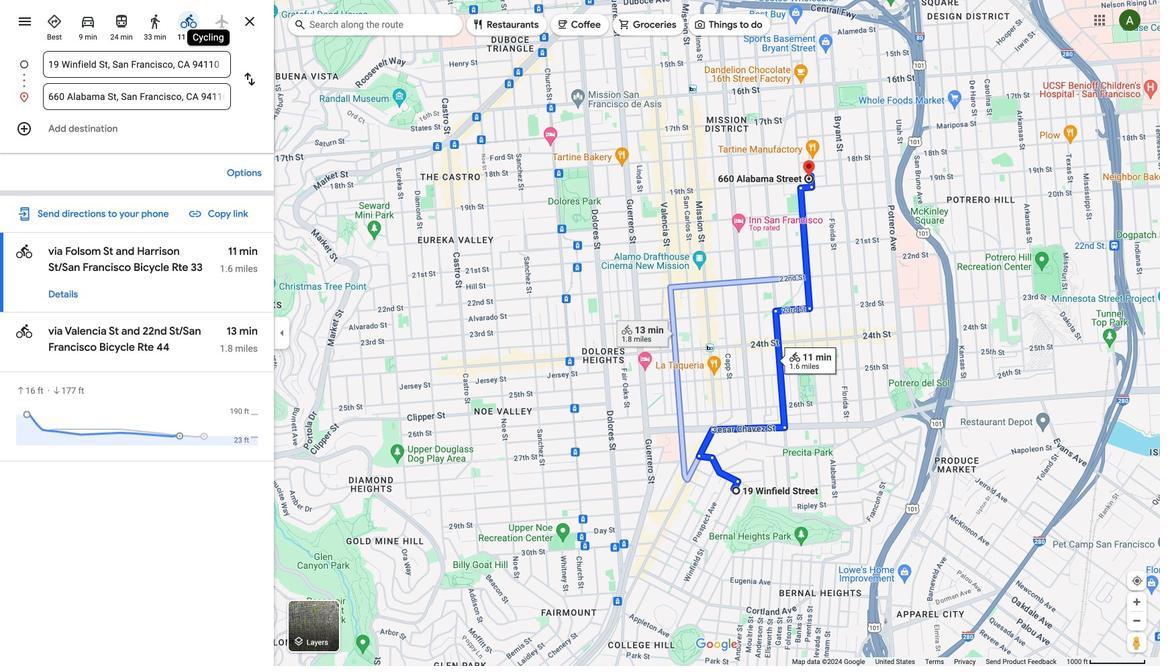 Task type: locate. For each thing, give the bounding box(es) containing it.
None radio
[[40, 8, 69, 42], [107, 8, 136, 42], [141, 8, 169, 42], [175, 8, 203, 42], [175, 8, 203, 42]]

1 none field from the top
[[48, 51, 226, 78]]

None radio
[[74, 8, 102, 42], [208, 8, 236, 37]]

Starting point 19 Winfield St, San Francisco, CA 94110 field
[[48, 56, 226, 73]]

list item
[[0, 51, 297, 94], [0, 83, 274, 110]]

flights image
[[214, 13, 230, 30]]

list item down 'walking' option
[[0, 51, 297, 94]]

none field starting point 19 winfield st, san francisco, ca 94110
[[48, 51, 226, 78]]

1 none radio from the left
[[74, 8, 102, 42]]

list
[[0, 51, 297, 110]]

1 list item from the top
[[0, 51, 297, 94]]

1 vertical spatial cycling image
[[16, 244, 32, 260]]

2 none radio from the left
[[208, 8, 236, 37]]

none radio transit
[[107, 8, 136, 42]]

list item down starting point 19 winfield st, san francisco, ca 94110 field
[[0, 83, 274, 110]]

none field up destination 660 alabama st, san francisco, ca 94110 field
[[48, 51, 226, 78]]

driving image
[[80, 13, 96, 30]]

2 none field from the top
[[48, 83, 226, 110]]

1 horizontal spatial none radio
[[208, 8, 236, 37]]

0 vertical spatial none field
[[48, 51, 226, 78]]

transit image
[[113, 13, 130, 30]]

2 list item from the top
[[0, 83, 274, 110]]

none field down starting point 19 winfield st, san francisco, ca 94110 field
[[48, 83, 226, 110]]

0 horizontal spatial none radio
[[74, 8, 102, 42]]

None field
[[48, 51, 226, 78], [48, 83, 226, 110]]

none radio the best travel modes
[[40, 8, 69, 42]]

none radio 'walking'
[[141, 8, 169, 42]]

zoom out image
[[1132, 617, 1142, 627]]

1 horizontal spatial cycling image
[[181, 13, 197, 30]]

list inside google maps element
[[0, 51, 297, 110]]

1 vertical spatial none field
[[48, 83, 226, 110]]

0 vertical spatial cycling image
[[181, 13, 197, 30]]

zoom in image
[[1132, 598, 1142, 608]]

cycling image
[[181, 13, 197, 30], [16, 244, 32, 260]]

0 horizontal spatial cycling image
[[16, 244, 32, 260]]

google maps element
[[0, 0, 1160, 667]]



Task type: vqa. For each thing, say whether or not it's contained in the screenshot.
6.48 to the bottom
no



Task type: describe. For each thing, give the bounding box(es) containing it.
best travel modes image
[[46, 13, 62, 30]]

cycling image inside the directions main content
[[16, 244, 32, 260]]

cycling image
[[16, 324, 32, 340]]

show street view coverage image
[[1128, 633, 1147, 653]]

show your location image
[[1132, 576, 1144, 588]]

walking image
[[147, 13, 163, 30]]

collapse side panel image
[[275, 326, 289, 341]]

Destination 660 Alabama St, San Francisco, CA 94110 field
[[48, 89, 226, 105]]

google account: augustus odena  
(augustus@adept.ai) image
[[1120, 9, 1141, 31]]

none field destination 660 alabama st, san francisco, ca 94110
[[48, 83, 226, 110]]

directions main content
[[0, 0, 274, 667]]

none radio driving
[[74, 8, 102, 42]]

total ascent of 16 ft. total descent of 177 ft. image
[[16, 407, 258, 448]]

none radio flights
[[208, 8, 236, 37]]



